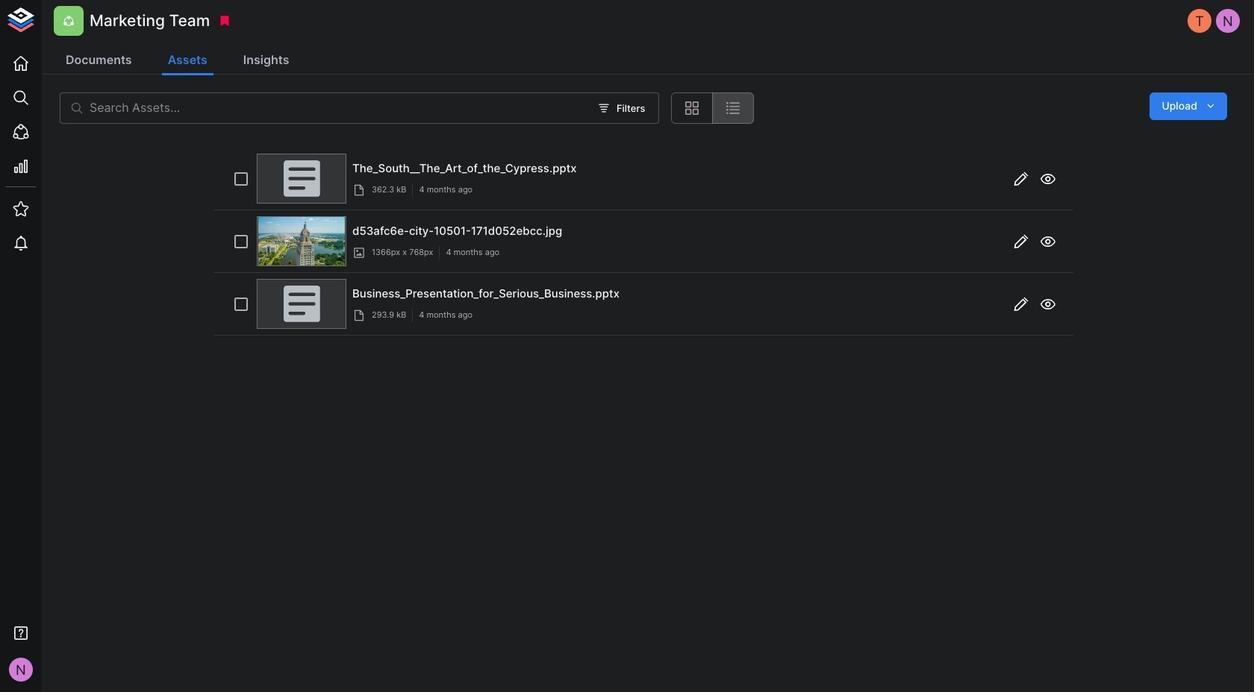 Task type: locate. For each thing, give the bounding box(es) containing it.
d53afc6e city 10501 171d052ebcc.jpg image
[[258, 217, 345, 266]]

group
[[672, 93, 754, 124]]



Task type: describe. For each thing, give the bounding box(es) containing it.
remove bookmark image
[[218, 14, 232, 28]]

Search Assets... text field
[[90, 93, 589, 124]]



Task type: vqa. For each thing, say whether or not it's contained in the screenshot.
Building the Spaceship
no



